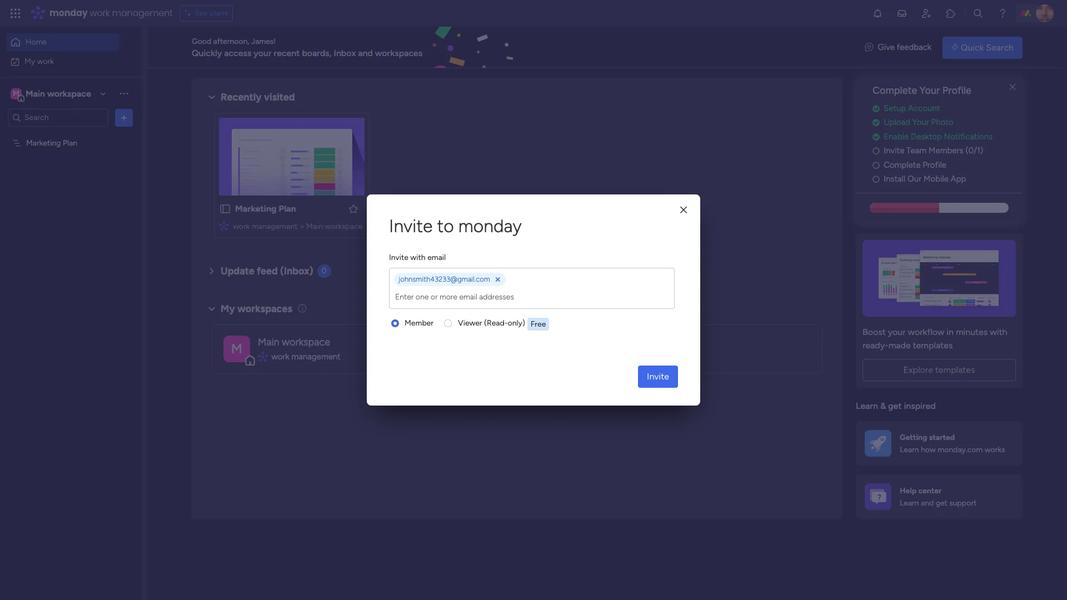 Task type: describe. For each thing, give the bounding box(es) containing it.
setup
[[884, 103, 907, 113]]

workspace image
[[11, 88, 22, 100]]

monday.com
[[938, 445, 983, 455]]

home
[[26, 37, 47, 47]]

workflow
[[908, 327, 945, 337]]

invite for invite with email
[[389, 253, 409, 263]]

with inside boost your workflow in minutes with ready-made templates
[[991, 327, 1008, 337]]

feedback
[[897, 42, 932, 52]]

setup account link
[[873, 102, 1023, 115]]

public board image
[[219, 203, 231, 215]]

complete profile link
[[873, 159, 1023, 171]]

and inside help center learn and get support
[[922, 499, 934, 508]]

quickly
[[192, 48, 222, 58]]

m for workspace icon
[[13, 89, 19, 98]]

mobile
[[924, 174, 949, 184]]

our
[[908, 174, 922, 184]]

minutes
[[957, 327, 988, 337]]

your inside boost your workflow in minutes with ready-made templates
[[889, 327, 906, 337]]

templates inside boost your workflow in minutes with ready-made templates
[[914, 340, 953, 351]]

close recently visited image
[[205, 91, 219, 104]]

update feed (inbox)
[[221, 265, 313, 278]]

recently visited
[[221, 91, 295, 103]]

monday inside dialog
[[459, 216, 522, 237]]

upload
[[884, 118, 911, 128]]

close image
[[681, 206, 687, 214]]

templates image image
[[866, 240, 1013, 317]]

1 vertical spatial workspace
[[325, 222, 363, 231]]

johnsmith43233@gmail.com
[[399, 275, 490, 284]]

check circle image
[[873, 104, 880, 113]]

1 vertical spatial workspaces
[[238, 303, 292, 315]]

plan inside marketing plan list box
[[63, 138, 77, 148]]

work inside 'button'
[[37, 56, 54, 66]]

complete your profile
[[873, 85, 972, 97]]

how
[[922, 445, 936, 455]]

james!
[[251, 36, 276, 46]]

getting started learn how monday.com works
[[900, 433, 1006, 455]]

quick search button
[[943, 36, 1023, 59]]

my for my work
[[24, 56, 35, 66]]

&
[[881, 401, 887, 411]]

explore templates button
[[863, 359, 1017, 381]]

add to favorites image
[[348, 203, 359, 214]]

workspace selection element
[[11, 87, 93, 101]]

notifications
[[945, 132, 993, 142]]

getting started element
[[856, 422, 1023, 466]]

my work button
[[7, 53, 120, 70]]

works
[[985, 445, 1006, 455]]

give feedback
[[878, 42, 932, 52]]

photo
[[932, 118, 954, 128]]

v2 bolt switch image
[[952, 41, 959, 54]]

marketing inside list box
[[26, 138, 61, 148]]

main inside workspace selection element
[[26, 88, 45, 99]]

your for complete
[[920, 85, 941, 97]]

to
[[437, 216, 454, 237]]

inbox image
[[897, 8, 908, 19]]

my work
[[24, 56, 54, 66]]

members
[[929, 146, 964, 156]]

app
[[951, 174, 967, 184]]

circle o image
[[873, 175, 880, 184]]

circle o image for complete
[[873, 161, 880, 170]]

0 vertical spatial profile
[[943, 85, 972, 97]]

invite with email
[[389, 253, 446, 263]]

help image
[[998, 8, 1009, 19]]

team
[[907, 146, 927, 156]]

invite to monday dialog
[[367, 195, 701, 406]]

email
[[428, 253, 446, 263]]

install our mobile app
[[884, 174, 967, 184]]

update
[[221, 265, 255, 278]]

monday work management
[[49, 7, 173, 19]]

apps image
[[946, 8, 957, 19]]

started
[[930, 433, 956, 442]]

home button
[[7, 33, 120, 51]]

center
[[919, 486, 942, 496]]

learn & get inspired
[[856, 401, 936, 411]]

help center element
[[856, 475, 1023, 520]]

workspace inside workspace selection element
[[47, 88, 91, 99]]

inspired
[[905, 401, 936, 411]]

access
[[224, 48, 252, 58]]

with inside 'invite to monday' dialog
[[411, 253, 426, 263]]

management for work management
[[292, 352, 341, 362]]

quick
[[961, 42, 985, 53]]

invite for invite team members (0/1)
[[884, 146, 905, 156]]

afternoon,
[[213, 36, 249, 46]]

my workspaces
[[221, 303, 292, 315]]

learn for getting
[[900, 445, 920, 455]]

recent
[[274, 48, 300, 58]]

circle o image for invite
[[873, 147, 880, 155]]

search everything image
[[973, 8, 984, 19]]

visited
[[264, 91, 295, 103]]

workspaces inside good afternoon, james! quickly access your recent boards, inbox and workspaces
[[375, 48, 423, 58]]

Search in workspace field
[[23, 111, 93, 124]]

enable desktop notifications link
[[873, 131, 1023, 143]]

desktop
[[911, 132, 943, 142]]

component image for work management > main workspace
[[219, 221, 229, 231]]

complete for complete profile
[[884, 160, 921, 170]]

open update feed (inbox) image
[[205, 265, 219, 278]]

get inside help center learn and get support
[[936, 499, 948, 508]]

recently
[[221, 91, 262, 103]]

and inside good afternoon, james! quickly access your recent boards, inbox and workspaces
[[358, 48, 373, 58]]

0 vertical spatial get
[[889, 401, 902, 411]]

invite team members (0/1)
[[884, 146, 984, 156]]

feed
[[257, 265, 278, 278]]

1 horizontal spatial marketing
[[235, 204, 277, 214]]

check circle image for enable
[[873, 133, 880, 141]]

invite team members (0/1) link
[[873, 145, 1023, 157]]

good
[[192, 36, 211, 46]]

your inside good afternoon, james! quickly access your recent boards, inbox and workspaces
[[254, 48, 272, 58]]



Task type: locate. For each thing, give the bounding box(es) containing it.
1 vertical spatial my
[[221, 303, 235, 315]]

plans
[[210, 8, 228, 18]]

and right inbox
[[358, 48, 373, 58]]

1 vertical spatial m
[[231, 341, 243, 357]]

work up home button
[[90, 7, 110, 19]]

0 horizontal spatial component image
[[219, 221, 229, 231]]

1 horizontal spatial and
[[922, 499, 934, 508]]

your up account
[[920, 85, 941, 97]]

0 horizontal spatial and
[[358, 48, 373, 58]]

check circle image inside enable desktop notifications link
[[873, 133, 880, 141]]

invite for invite
[[647, 372, 670, 382]]

1 vertical spatial with
[[991, 327, 1008, 337]]

0 horizontal spatial main
[[26, 88, 45, 99]]

see
[[194, 8, 208, 18]]

work management > main workspace
[[233, 222, 363, 231]]

my down home
[[24, 56, 35, 66]]

monday right to
[[459, 216, 522, 237]]

workspace up search in workspace field
[[47, 88, 91, 99]]

main workspace inside workspace selection element
[[26, 88, 91, 99]]

learn inside getting started learn how monday.com works
[[900, 445, 920, 455]]

1 vertical spatial circle o image
[[873, 161, 880, 170]]

help center learn and get support
[[900, 486, 977, 508]]

1 vertical spatial complete
[[884, 160, 921, 170]]

component image down public board image
[[219, 221, 229, 231]]

learn left &
[[856, 401, 879, 411]]

m for workspace image
[[231, 341, 243, 357]]

component image for work management
[[258, 352, 268, 362]]

circle o image inside the invite team members (0/1) link
[[873, 147, 880, 155]]

1 vertical spatial check circle image
[[873, 133, 880, 141]]

0 vertical spatial complete
[[873, 85, 918, 97]]

boost
[[863, 327, 886, 337]]

1 vertical spatial learn
[[900, 445, 920, 455]]

(inbox)
[[280, 265, 313, 278]]

marketing plan down search in workspace field
[[26, 138, 77, 148]]

templates down workflow
[[914, 340, 953, 351]]

my for my workspaces
[[221, 303, 235, 315]]

0 horizontal spatial get
[[889, 401, 902, 411]]

circle o image
[[873, 147, 880, 155], [873, 161, 880, 170]]

management
[[112, 7, 173, 19], [252, 222, 298, 231], [292, 352, 341, 362]]

invite inside button
[[647, 372, 670, 382]]

quick search
[[961, 42, 1014, 53]]

1 horizontal spatial component image
[[258, 352, 268, 362]]

help
[[900, 486, 917, 496]]

complete up setup
[[873, 85, 918, 97]]

remove johnsmith43233@gmail.com image
[[496, 277, 500, 283]]

plan down search in workspace field
[[63, 138, 77, 148]]

marketing
[[26, 138, 61, 148], [235, 204, 277, 214]]

learn for help
[[900, 499, 920, 508]]

work right workspace image
[[271, 352, 290, 362]]

marketing plan
[[26, 138, 77, 148], [235, 204, 296, 214]]

1 horizontal spatial monday
[[459, 216, 522, 237]]

notifications image
[[873, 8, 884, 19]]

profile
[[943, 85, 972, 97], [923, 160, 947, 170]]

1 vertical spatial marketing plan
[[235, 204, 296, 214]]

1 horizontal spatial plan
[[279, 204, 296, 214]]

workspaces down update feed (inbox)
[[238, 303, 292, 315]]

1 check circle image from the top
[[873, 119, 880, 127]]

enable desktop notifications
[[884, 132, 993, 142]]

marketing plan up work management > main workspace
[[235, 204, 296, 214]]

0 vertical spatial my
[[24, 56, 35, 66]]

work
[[90, 7, 110, 19], [37, 56, 54, 66], [233, 222, 250, 231], [271, 352, 290, 362]]

boost your workflow in minutes with ready-made templates
[[863, 327, 1008, 351]]

1 horizontal spatial with
[[991, 327, 1008, 337]]

support
[[950, 499, 977, 508]]

1 horizontal spatial your
[[889, 327, 906, 337]]

component image
[[219, 221, 229, 231], [258, 352, 268, 362]]

with left email
[[411, 253, 426, 263]]

2 horizontal spatial main
[[306, 222, 323, 231]]

management for work management > main workspace
[[252, 222, 298, 231]]

upload your photo link
[[873, 116, 1023, 129]]

0 vertical spatial plan
[[63, 138, 77, 148]]

in
[[947, 327, 954, 337]]

invite
[[884, 146, 905, 156], [389, 216, 433, 237], [389, 253, 409, 263], [647, 372, 670, 382]]

check circle image inside upload your photo "link"
[[873, 119, 880, 127]]

your down james!
[[254, 48, 272, 58]]

invite button
[[639, 366, 679, 388]]

1 vertical spatial monday
[[459, 216, 522, 237]]

0 vertical spatial component image
[[219, 221, 229, 231]]

your down account
[[913, 118, 930, 128]]

workspace image
[[224, 336, 250, 362]]

your up made
[[889, 327, 906, 337]]

1 vertical spatial get
[[936, 499, 948, 508]]

get
[[889, 401, 902, 411], [936, 499, 948, 508]]

and down center
[[922, 499, 934, 508]]

0 horizontal spatial with
[[411, 253, 426, 263]]

0 vertical spatial m
[[13, 89, 19, 98]]

1 horizontal spatial main workspace
[[258, 336, 330, 349]]

viewer (read-only)
[[458, 319, 525, 328]]

m inside workspace image
[[231, 341, 243, 357]]

0 horizontal spatial marketing
[[26, 138, 61, 148]]

free
[[531, 320, 546, 329]]

0 horizontal spatial workspaces
[[238, 303, 292, 315]]

(read-
[[484, 319, 508, 328]]

my inside my work 'button'
[[24, 56, 35, 66]]

main workspace up work management
[[258, 336, 330, 349]]

option
[[0, 133, 142, 135]]

workspace up work management
[[282, 336, 330, 349]]

inbox
[[334, 48, 356, 58]]

select product image
[[10, 8, 21, 19]]

1 horizontal spatial main
[[258, 336, 280, 349]]

complete up install on the right top of the page
[[884, 160, 921, 170]]

monday
[[49, 7, 88, 19], [459, 216, 522, 237]]

plan up work management > main workspace
[[279, 204, 296, 214]]

main workspace
[[26, 88, 91, 99], [258, 336, 330, 349]]

templates inside explore templates button
[[936, 365, 976, 375]]

0 vertical spatial and
[[358, 48, 373, 58]]

check circle image for upload
[[873, 119, 880, 127]]

with right "minutes"
[[991, 327, 1008, 337]]

marketing down search in workspace field
[[26, 138, 61, 148]]

upload your photo
[[884, 118, 954, 128]]

james peterson image
[[1037, 4, 1054, 22]]

1 horizontal spatial get
[[936, 499, 948, 508]]

1 vertical spatial and
[[922, 499, 934, 508]]

2 vertical spatial learn
[[900, 499, 920, 508]]

marketing right public board image
[[235, 204, 277, 214]]

learn
[[856, 401, 879, 411], [900, 445, 920, 455], [900, 499, 920, 508]]

1 vertical spatial marketing
[[235, 204, 277, 214]]

close my workspaces image
[[205, 302, 219, 316]]

complete profile
[[884, 160, 947, 170]]

member
[[405, 319, 434, 328]]

your inside "link"
[[913, 118, 930, 128]]

1 vertical spatial your
[[889, 327, 906, 337]]

workspace down add to favorites image
[[325, 222, 363, 231]]

check circle image left enable
[[873, 133, 880, 141]]

0 vertical spatial your
[[920, 85, 941, 97]]

workspaces
[[375, 48, 423, 58], [238, 303, 292, 315]]

0 vertical spatial templates
[[914, 340, 953, 351]]

main workspace up search in workspace field
[[26, 88, 91, 99]]

get right &
[[889, 401, 902, 411]]

main right the >
[[306, 222, 323, 231]]

0 horizontal spatial monday
[[49, 7, 88, 19]]

work management
[[271, 352, 341, 362]]

2 check circle image from the top
[[873, 133, 880, 141]]

2 circle o image from the top
[[873, 161, 880, 170]]

v2 user feedback image
[[866, 41, 874, 54]]

1 vertical spatial main
[[306, 222, 323, 231]]

1 vertical spatial your
[[913, 118, 930, 128]]

invite for invite to monday
[[389, 216, 433, 237]]

check circle image
[[873, 119, 880, 127], [873, 133, 880, 141]]

main
[[26, 88, 45, 99], [306, 222, 323, 231], [258, 336, 280, 349]]

invite to monday
[[389, 216, 522, 237]]

get down center
[[936, 499, 948, 508]]

1 vertical spatial templates
[[936, 365, 976, 375]]

enable
[[884, 132, 909, 142]]

marketing plan inside list box
[[26, 138, 77, 148]]

check circle image down check circle icon
[[873, 119, 880, 127]]

>
[[300, 222, 305, 231]]

getting
[[900, 433, 928, 442]]

main right workspace icon
[[26, 88, 45, 99]]

2 vertical spatial main
[[258, 336, 280, 349]]

plan
[[63, 138, 77, 148], [279, 204, 296, 214]]

learn down help at the right of page
[[900, 499, 920, 508]]

give
[[878, 42, 895, 52]]

explore
[[904, 365, 934, 375]]

0 vertical spatial marketing plan
[[26, 138, 77, 148]]

0 vertical spatial with
[[411, 253, 426, 263]]

1 vertical spatial plan
[[279, 204, 296, 214]]

ready-
[[863, 340, 889, 351]]

0 horizontal spatial main workspace
[[26, 88, 91, 99]]

0 vertical spatial monday
[[49, 7, 88, 19]]

explore templates
[[904, 365, 976, 375]]

1 horizontal spatial my
[[221, 303, 235, 315]]

m
[[13, 89, 19, 98], [231, 341, 243, 357]]

1 vertical spatial main workspace
[[258, 336, 330, 349]]

install our mobile app link
[[873, 173, 1023, 186]]

0 horizontal spatial your
[[254, 48, 272, 58]]

monday up home button
[[49, 7, 88, 19]]

made
[[889, 340, 911, 351]]

your for upload
[[913, 118, 930, 128]]

0 vertical spatial your
[[254, 48, 272, 58]]

boards,
[[302, 48, 332, 58]]

Enter one or more email addresses text field
[[392, 287, 672, 309]]

0 vertical spatial management
[[112, 7, 173, 19]]

0
[[322, 266, 327, 276]]

setup account
[[884, 103, 941, 113]]

0 vertical spatial marketing
[[26, 138, 61, 148]]

0 vertical spatial circle o image
[[873, 147, 880, 155]]

1 vertical spatial management
[[252, 222, 298, 231]]

0 vertical spatial learn
[[856, 401, 879, 411]]

0 vertical spatial workspace
[[47, 88, 91, 99]]

with
[[411, 253, 426, 263], [991, 327, 1008, 337]]

profile up setup account link
[[943, 85, 972, 97]]

1 horizontal spatial workspaces
[[375, 48, 423, 58]]

only)
[[508, 319, 525, 328]]

1 vertical spatial component image
[[258, 352, 268, 362]]

install
[[884, 174, 906, 184]]

1 vertical spatial profile
[[923, 160, 947, 170]]

invite members image
[[922, 8, 933, 19]]

0 horizontal spatial my
[[24, 56, 35, 66]]

your
[[920, 85, 941, 97], [913, 118, 930, 128]]

1 circle o image from the top
[[873, 147, 880, 155]]

templates right explore
[[936, 365, 976, 375]]

templates
[[914, 340, 953, 351], [936, 365, 976, 375]]

0 horizontal spatial marketing plan
[[26, 138, 77, 148]]

workspaces right inbox
[[375, 48, 423, 58]]

learn inside help center learn and get support
[[900, 499, 920, 508]]

see plans button
[[179, 5, 233, 22]]

dapulse x slim image
[[1007, 81, 1020, 94]]

marketing plan list box
[[0, 131, 142, 303]]

good afternoon, james! quickly access your recent boards, inbox and workspaces
[[192, 36, 423, 58]]

1 horizontal spatial m
[[231, 341, 243, 357]]

2 vertical spatial workspace
[[282, 336, 330, 349]]

0 vertical spatial main
[[26, 88, 45, 99]]

main right workspace image
[[258, 336, 280, 349]]

account
[[909, 103, 941, 113]]

work up update
[[233, 222, 250, 231]]

0 vertical spatial check circle image
[[873, 119, 880, 127]]

learn down getting
[[900, 445, 920, 455]]

m inside workspace icon
[[13, 89, 19, 98]]

circle o image inside the complete profile link
[[873, 161, 880, 170]]

see plans
[[194, 8, 228, 18]]

(0/1)
[[966, 146, 984, 156]]

complete
[[873, 85, 918, 97], [884, 160, 921, 170]]

viewer
[[458, 319, 483, 328]]

0 vertical spatial workspaces
[[375, 48, 423, 58]]

complete for complete your profile
[[873, 85, 918, 97]]

0 vertical spatial main workspace
[[26, 88, 91, 99]]

work down home
[[37, 56, 54, 66]]

1 horizontal spatial marketing plan
[[235, 204, 296, 214]]

and
[[358, 48, 373, 58], [922, 499, 934, 508]]

search
[[987, 42, 1014, 53]]

2 vertical spatial management
[[292, 352, 341, 362]]

component image right workspace image
[[258, 352, 268, 362]]

0 horizontal spatial plan
[[63, 138, 77, 148]]

0 horizontal spatial m
[[13, 89, 19, 98]]

my right close my workspaces icon at the bottom of page
[[221, 303, 235, 315]]

profile down invite team members (0/1)
[[923, 160, 947, 170]]



Task type: vqa. For each thing, say whether or not it's contained in the screenshot.
top the Your
yes



